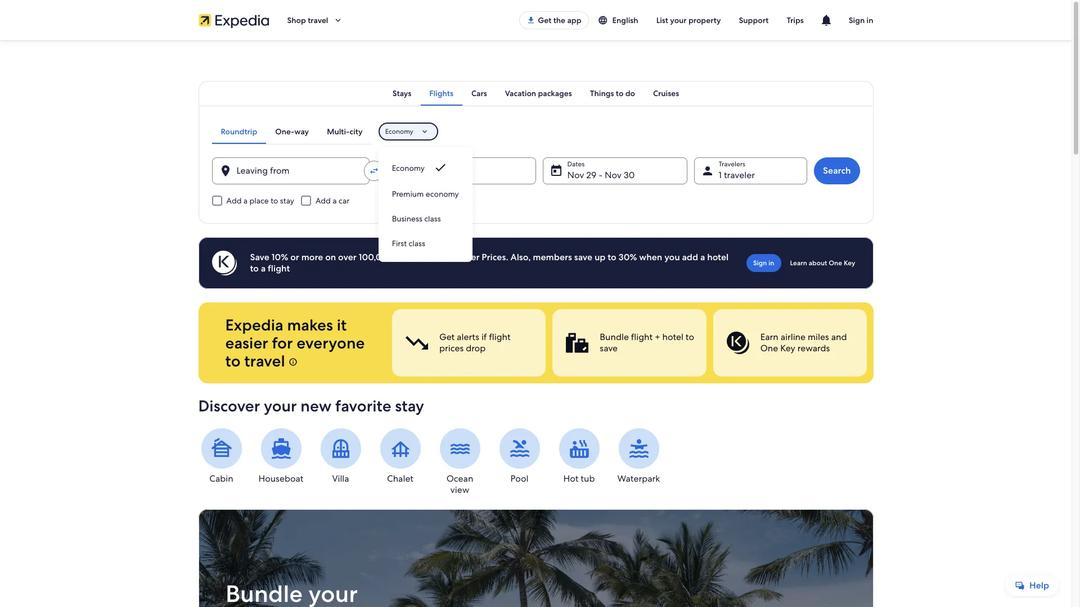 Task type: describe. For each thing, give the bounding box(es) containing it.
packages
[[538, 88, 572, 98]]

2 nov from the left
[[605, 169, 622, 181]]

view
[[450, 484, 469, 496]]

pool button
[[496, 429, 543, 485]]

if
[[481, 331, 487, 343]]

waterpark
[[617, 473, 660, 485]]

hot tub button
[[556, 429, 602, 485]]

bundle
[[600, 331, 629, 343]]

expedia logo image
[[198, 12, 269, 28]]

travel sale activities deals image
[[198, 510, 873, 608]]

more
[[301, 251, 323, 263]]

sign inside main content
[[753, 259, 767, 268]]

+
[[655, 331, 660, 343]]

stay for discover your new favorite stay
[[395, 396, 424, 416]]

prices
[[439, 343, 463, 354]]

economy button
[[378, 123, 438, 141]]

30
[[624, 169, 635, 181]]

things
[[590, 88, 614, 98]]

favorite
[[335, 396, 391, 416]]

support
[[739, 15, 769, 25]]

bundle flight + hotel to save
[[600, 331, 694, 354]]

and
[[831, 331, 847, 343]]

to inside expedia makes it easier for everyone to travel
[[225, 351, 240, 371]]

easier
[[225, 333, 268, 353]]

menu inside main content
[[378, 154, 472, 255]]

travel inside expedia makes it easier for everyone to travel
[[244, 351, 285, 371]]

up
[[595, 251, 606, 263]]

business
[[392, 214, 422, 224]]

about
[[809, 259, 827, 268]]

rewards
[[797, 343, 830, 354]]

do
[[625, 88, 635, 98]]

traveler
[[724, 169, 755, 181]]

miles
[[808, 331, 829, 343]]

get the app
[[538, 15, 581, 25]]

a right "add"
[[700, 251, 705, 263]]

economy button
[[378, 154, 472, 181]]

english button
[[589, 10, 647, 30]]

car
[[339, 196, 349, 206]]

shop travel button
[[278, 7, 352, 34]]

your for discover
[[264, 396, 297, 416]]

ocean view
[[446, 473, 473, 496]]

tab list containing stays
[[198, 81, 873, 106]]

earn airline miles and one key rewards
[[760, 331, 847, 354]]

ocean view button
[[437, 429, 483, 496]]

expedia makes it easier for everyone to travel
[[225, 315, 365, 371]]

0 vertical spatial one
[[829, 259, 842, 268]]

the
[[553, 15, 565, 25]]

multi-city link
[[318, 119, 372, 144]]

premium
[[392, 189, 424, 199]]

10%
[[272, 251, 288, 263]]

houseboat button
[[258, 429, 304, 485]]

class for first class
[[409, 239, 425, 249]]

expedia
[[225, 315, 283, 335]]

things to do link
[[581, 81, 644, 106]]

learn about one key link
[[786, 254, 860, 272]]

hot
[[563, 473, 579, 485]]

to right up
[[608, 251, 616, 263]]

100,000
[[359, 251, 394, 263]]

list your property link
[[647, 10, 730, 30]]

vacation
[[505, 88, 536, 98]]

way
[[294, 127, 309, 137]]

vacation packages link
[[496, 81, 581, 106]]

to inside tab list
[[616, 88, 623, 98]]

shop
[[287, 15, 306, 25]]

search button
[[814, 158, 860, 185]]

1 out of 3 element
[[392, 309, 546, 377]]

in inside dropdown button
[[867, 15, 873, 25]]

one-way
[[275, 127, 309, 137]]

earn
[[760, 331, 778, 343]]

class for business class
[[424, 214, 441, 224]]

xsmall image
[[289, 358, 298, 367]]

hotels
[[396, 251, 421, 263]]

shop travel
[[287, 15, 328, 25]]

add a place to stay
[[226, 196, 294, 206]]

flight inside 'save 10% or more on over 100,000 hotels with member prices. also, members save up to 30% when you add a hotel to a flight'
[[268, 263, 290, 275]]

cruises
[[653, 88, 679, 98]]

english
[[612, 15, 638, 25]]

economy for economy button
[[392, 163, 425, 173]]

1
[[719, 169, 722, 181]]

download the app button image
[[527, 16, 536, 25]]

member
[[444, 251, 480, 263]]

sign in inside dropdown button
[[849, 15, 873, 25]]

first
[[392, 239, 407, 249]]

sign in link
[[746, 254, 781, 272]]

nov 29 - nov 30
[[567, 169, 635, 181]]

search
[[823, 165, 851, 177]]

add for add a car
[[316, 196, 331, 206]]

first class
[[392, 239, 425, 249]]

29
[[586, 169, 597, 181]]

add
[[682, 251, 698, 263]]

city
[[350, 127, 363, 137]]

cruises link
[[644, 81, 688, 106]]

tab list containing roundtrip
[[212, 119, 372, 144]]

1 horizontal spatial key
[[844, 259, 855, 268]]

key inside earn airline miles and one key rewards
[[780, 343, 795, 354]]

also,
[[511, 251, 531, 263]]



Task type: locate. For each thing, give the bounding box(es) containing it.
0 vertical spatial save
[[574, 251, 592, 263]]

a left "10%"
[[261, 263, 266, 275]]

small image
[[598, 15, 608, 25]]

0 vertical spatial sign in
[[849, 15, 873, 25]]

hotel right "add"
[[707, 251, 729, 263]]

get right download the app button icon
[[538, 15, 551, 25]]

sign in
[[849, 15, 873, 25], [753, 259, 774, 268]]

1 vertical spatial get
[[439, 331, 454, 343]]

1 horizontal spatial travel
[[308, 15, 328, 25]]

vacation packages
[[505, 88, 572, 98]]

main content containing expedia makes it easier for everyone to travel
[[0, 41, 1072, 608]]

flight left +
[[631, 331, 652, 343]]

get inside 'get the app' link
[[538, 15, 551, 25]]

1 horizontal spatial sign in
[[849, 15, 873, 25]]

stay right the favorite
[[395, 396, 424, 416]]

to right 'place'
[[271, 196, 278, 206]]

0 horizontal spatial get
[[439, 331, 454, 343]]

1 vertical spatial hotel
[[662, 331, 683, 343]]

learn
[[790, 259, 807, 268]]

sign in inside main content
[[753, 259, 774, 268]]

0 horizontal spatial save
[[574, 251, 592, 263]]

list
[[656, 15, 668, 25]]

1 vertical spatial in
[[769, 259, 774, 268]]

get for get alerts if flight prices drop
[[439, 331, 454, 343]]

class
[[424, 214, 441, 224], [409, 239, 425, 249]]

your for list
[[670, 15, 687, 25]]

trips
[[787, 15, 804, 25]]

add for add a place to stay
[[226, 196, 242, 206]]

1 horizontal spatial flight
[[489, 331, 510, 343]]

for
[[272, 333, 293, 353]]

30%
[[619, 251, 637, 263]]

members
[[533, 251, 572, 263]]

to left "10%"
[[250, 263, 259, 275]]

multi-city
[[327, 127, 363, 137]]

key right 'about'
[[844, 259, 855, 268]]

business class
[[392, 214, 441, 224]]

2 horizontal spatial flight
[[631, 331, 652, 343]]

save inside 'save 10% or more on over 100,000 hotels with member prices. also, members save up to 30% when you add a hotel to a flight'
[[574, 251, 592, 263]]

waterpark button
[[616, 429, 662, 485]]

place
[[250, 196, 269, 206]]

1 vertical spatial tab list
[[212, 119, 372, 144]]

one right 'about'
[[829, 259, 842, 268]]

flight inside get alerts if flight prices drop
[[489, 331, 510, 343]]

to right +
[[685, 331, 694, 343]]

stay for add a place to stay
[[280, 196, 294, 206]]

nov left 29
[[567, 169, 584, 181]]

0 vertical spatial hotel
[[707, 251, 729, 263]]

0 vertical spatial class
[[424, 214, 441, 224]]

1 vertical spatial sign
[[753, 259, 767, 268]]

flight inside bundle flight + hotel to save
[[631, 331, 652, 343]]

1 horizontal spatial add
[[316, 196, 331, 206]]

nov 29 - nov 30 button
[[543, 158, 687, 185]]

travel left xsmall icon on the bottom left of page
[[244, 351, 285, 371]]

hot tub
[[563, 473, 595, 485]]

it
[[337, 315, 347, 335]]

new
[[301, 396, 332, 416]]

things to do
[[590, 88, 635, 98]]

sign left learn
[[753, 259, 767, 268]]

0 horizontal spatial flight
[[268, 263, 290, 275]]

you
[[664, 251, 680, 263]]

class inside button
[[409, 239, 425, 249]]

with
[[423, 251, 442, 263]]

first class button
[[378, 231, 472, 255]]

flight
[[268, 263, 290, 275], [489, 331, 510, 343], [631, 331, 652, 343]]

1 vertical spatial travel
[[244, 351, 285, 371]]

a left car
[[333, 196, 337, 206]]

tab list
[[198, 81, 873, 106], [212, 119, 372, 144]]

one left the airline
[[760, 343, 778, 354]]

add left car
[[316, 196, 331, 206]]

houseboat
[[258, 473, 304, 485]]

0 horizontal spatial in
[[769, 259, 774, 268]]

add left 'place'
[[226, 196, 242, 206]]

add
[[226, 196, 242, 206], [316, 196, 331, 206]]

stays link
[[383, 81, 420, 106]]

chalet
[[387, 473, 413, 485]]

1 vertical spatial key
[[780, 343, 795, 354]]

cabin button
[[198, 429, 244, 485]]

save 10% or more on over 100,000 hotels with member prices. also, members save up to 30% when you add a hotel to a flight
[[250, 251, 729, 275]]

get the app link
[[519, 11, 589, 29]]

get for get the app
[[538, 15, 551, 25]]

0 horizontal spatial key
[[780, 343, 795, 354]]

a
[[243, 196, 248, 206], [333, 196, 337, 206], [700, 251, 705, 263], [261, 263, 266, 275]]

stay right 'place'
[[280, 196, 294, 206]]

key
[[844, 259, 855, 268], [780, 343, 795, 354]]

get alerts if flight prices drop
[[439, 331, 510, 354]]

0 horizontal spatial travel
[[244, 351, 285, 371]]

1 vertical spatial one
[[760, 343, 778, 354]]

hotel right +
[[662, 331, 683, 343]]

main content
[[0, 41, 1072, 608]]

in right communication center icon
[[867, 15, 873, 25]]

stay
[[280, 196, 294, 206], [395, 396, 424, 416]]

1 horizontal spatial get
[[538, 15, 551, 25]]

economy for economy dropdown button
[[385, 127, 413, 136]]

one-
[[275, 127, 294, 137]]

communication center icon image
[[819, 14, 833, 27]]

ocean
[[446, 473, 473, 485]]

0 horizontal spatial sign
[[753, 259, 767, 268]]

0 vertical spatial key
[[844, 259, 855, 268]]

hotel
[[707, 251, 729, 263], [662, 331, 683, 343]]

in inside main content
[[769, 259, 774, 268]]

1 nov from the left
[[567, 169, 584, 181]]

flight left or
[[268, 263, 290, 275]]

0 horizontal spatial sign in
[[753, 259, 774, 268]]

makes
[[287, 315, 333, 335]]

to left do
[[616, 88, 623, 98]]

airline
[[780, 331, 805, 343]]

over
[[338, 251, 357, 263]]

1 horizontal spatial your
[[670, 15, 687, 25]]

sign in left learn
[[753, 259, 774, 268]]

0 horizontal spatial add
[[226, 196, 242, 206]]

1 vertical spatial class
[[409, 239, 425, 249]]

roundtrip link
[[212, 119, 266, 144]]

nov right the -
[[605, 169, 622, 181]]

1 horizontal spatial stay
[[395, 396, 424, 416]]

multi-
[[327, 127, 350, 137]]

menu
[[378, 154, 472, 255]]

hotel inside 'save 10% or more on over 100,000 hotels with member prices. also, members save up to 30% when you add a hotel to a flight'
[[707, 251, 729, 263]]

on
[[325, 251, 336, 263]]

trailing image
[[333, 15, 343, 25]]

or
[[290, 251, 299, 263]]

nov
[[567, 169, 584, 181], [605, 169, 622, 181]]

economy
[[385, 127, 413, 136], [392, 163, 425, 173]]

sign inside dropdown button
[[849, 15, 865, 25]]

class up first class button
[[424, 214, 441, 224]]

1 horizontal spatial nov
[[605, 169, 622, 181]]

key right "earn"
[[780, 343, 795, 354]]

to inside bundle flight + hotel to save
[[685, 331, 694, 343]]

0 horizontal spatial nov
[[567, 169, 584, 181]]

in left learn
[[769, 259, 774, 268]]

save left up
[[574, 251, 592, 263]]

economy down the stays link
[[385, 127, 413, 136]]

to
[[616, 88, 623, 98], [271, 196, 278, 206], [608, 251, 616, 263], [250, 263, 259, 275], [685, 331, 694, 343], [225, 351, 240, 371]]

chalet button
[[377, 429, 423, 485]]

menu containing economy
[[378, 154, 472, 255]]

sign in right communication center icon
[[849, 15, 873, 25]]

1 horizontal spatial save
[[600, 343, 617, 354]]

1 vertical spatial stay
[[395, 396, 424, 416]]

economy
[[426, 189, 459, 199]]

travel
[[308, 15, 328, 25], [244, 351, 285, 371]]

economy inside button
[[392, 163, 425, 173]]

business class button
[[378, 206, 472, 231]]

prices.
[[482, 251, 508, 263]]

save inside bundle flight + hotel to save
[[600, 343, 617, 354]]

economy up premium
[[392, 163, 425, 173]]

3 out of 3 element
[[713, 309, 867, 377]]

0 vertical spatial your
[[670, 15, 687, 25]]

0 horizontal spatial hotel
[[662, 331, 683, 343]]

1 vertical spatial economy
[[392, 163, 425, 173]]

travel left trailing image on the top of the page
[[308, 15, 328, 25]]

add a car
[[316, 196, 349, 206]]

economy inside dropdown button
[[385, 127, 413, 136]]

class inside button
[[424, 214, 441, 224]]

class up hotels
[[409, 239, 425, 249]]

property
[[689, 15, 721, 25]]

0 vertical spatial get
[[538, 15, 551, 25]]

1 traveler
[[719, 169, 755, 181]]

roundtrip
[[221, 127, 257, 137]]

flights link
[[420, 81, 462, 106]]

get left alerts
[[439, 331, 454, 343]]

stays
[[392, 88, 411, 98]]

your right list
[[670, 15, 687, 25]]

get inside get alerts if flight prices drop
[[439, 331, 454, 343]]

to down expedia
[[225, 351, 240, 371]]

2 out of 3 element
[[552, 309, 706, 377]]

0 horizontal spatial stay
[[280, 196, 294, 206]]

0 vertical spatial travel
[[308, 15, 328, 25]]

1 horizontal spatial sign
[[849, 15, 865, 25]]

0 vertical spatial in
[[867, 15, 873, 25]]

1 horizontal spatial in
[[867, 15, 873, 25]]

0 horizontal spatial one
[[760, 343, 778, 354]]

support link
[[730, 10, 778, 30]]

0 vertical spatial economy
[[385, 127, 413, 136]]

sign in button
[[840, 7, 882, 34]]

cars
[[471, 88, 487, 98]]

app
[[567, 15, 581, 25]]

travel inside dropdown button
[[308, 15, 328, 25]]

1 traveler button
[[694, 158, 807, 185]]

0 vertical spatial sign
[[849, 15, 865, 25]]

1 horizontal spatial hotel
[[707, 251, 729, 263]]

flight right if
[[489, 331, 510, 343]]

-
[[599, 169, 603, 181]]

2 add from the left
[[316, 196, 331, 206]]

save
[[250, 251, 269, 263]]

1 horizontal spatial one
[[829, 259, 842, 268]]

swap origin and destination values image
[[369, 166, 379, 176]]

flights
[[429, 88, 453, 98]]

save left +
[[600, 343, 617, 354]]

1 vertical spatial save
[[600, 343, 617, 354]]

villa
[[332, 473, 349, 485]]

0 horizontal spatial your
[[264, 396, 297, 416]]

a left 'place'
[[243, 196, 248, 206]]

hotel inside bundle flight + hotel to save
[[662, 331, 683, 343]]

1 vertical spatial sign in
[[753, 259, 774, 268]]

1 vertical spatial your
[[264, 396, 297, 416]]

0 vertical spatial tab list
[[198, 81, 873, 106]]

trips link
[[778, 10, 813, 30]]

one
[[829, 259, 842, 268], [760, 343, 778, 354]]

1 add from the left
[[226, 196, 242, 206]]

in
[[867, 15, 873, 25], [769, 259, 774, 268]]

one inside earn airline miles and one key rewards
[[760, 343, 778, 354]]

0 vertical spatial stay
[[280, 196, 294, 206]]

your inside main content
[[264, 396, 297, 416]]

sign right communication center icon
[[849, 15, 865, 25]]

your left new
[[264, 396, 297, 416]]

one-way link
[[266, 119, 318, 144]]



Task type: vqa. For each thing, say whether or not it's contained in the screenshot.
Cabin
yes



